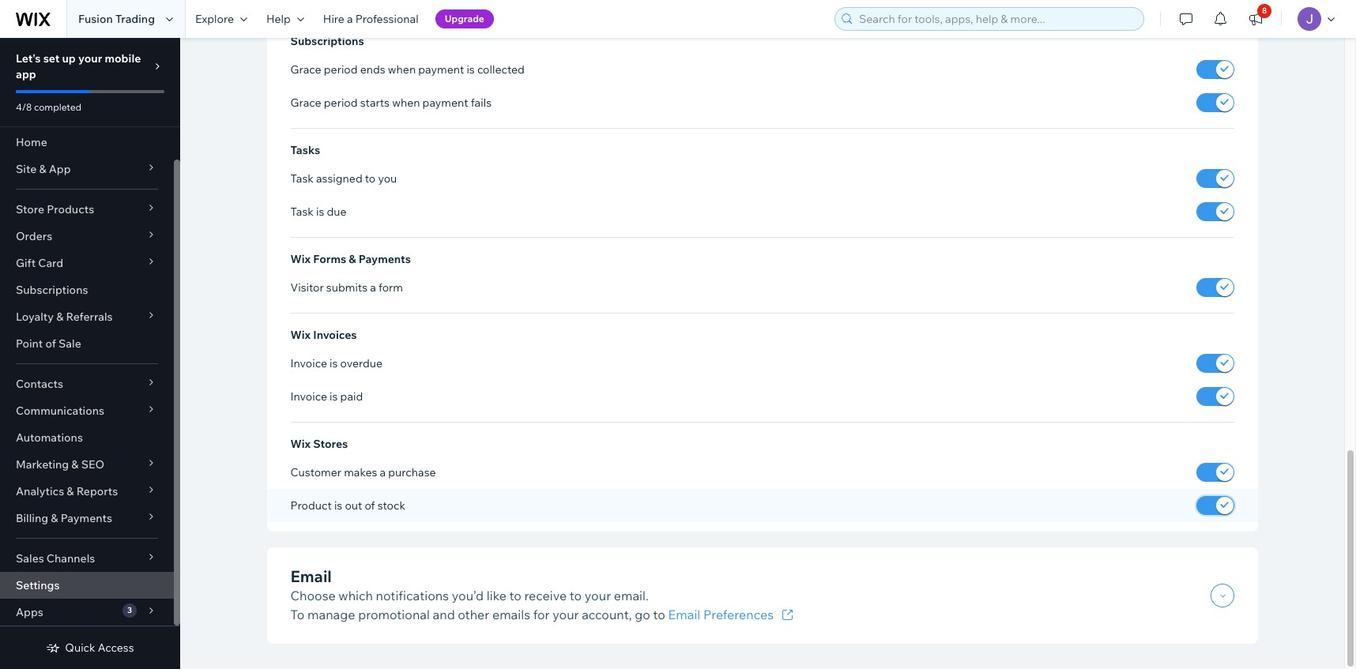 Task type: vqa. For each thing, say whether or not it's contained in the screenshot.
Purchase
yes



Task type: describe. For each thing, give the bounding box(es) containing it.
1 horizontal spatial subscriptions
[[290, 34, 364, 48]]

channels
[[47, 552, 95, 566]]

to
[[290, 607, 305, 623]]

email preferences link
[[668, 605, 798, 624]]

set
[[43, 51, 60, 66]]

invoice is overdue
[[290, 356, 383, 371]]

choose
[[290, 588, 336, 604]]

which
[[339, 588, 373, 604]]

marketing & seo
[[16, 458, 104, 472]]

customer makes a purchase
[[290, 466, 436, 480]]

site
[[16, 162, 37, 176]]

wix invoices
[[290, 328, 357, 342]]

8 button
[[1239, 0, 1273, 38]]

assigned
[[316, 171, 363, 185]]

point of sale
[[16, 337, 81, 351]]

hire a professional link
[[314, 0, 428, 38]]

emails
[[492, 607, 530, 623]]

a for submits
[[370, 280, 376, 295]]

tasks
[[290, 143, 320, 157]]

orders
[[16, 229, 52, 243]]

task for task assigned to you
[[290, 171, 314, 185]]

collected
[[477, 62, 525, 76]]

mobile
[[105, 51, 141, 66]]

loyalty & referrals button
[[0, 304, 174, 330]]

when for ends
[[388, 62, 416, 76]]

home link
[[0, 129, 174, 156]]

point
[[16, 337, 43, 351]]

invoice is paid
[[290, 390, 363, 404]]

site & app
[[16, 162, 71, 176]]

grace period starts when payment fails
[[290, 95, 492, 110]]

task for task is due
[[290, 204, 314, 219]]

2 vertical spatial your
[[553, 607, 579, 623]]

help
[[266, 12, 291, 26]]

reports
[[76, 485, 118, 499]]

sales channels button
[[0, 545, 174, 572]]

your inside let's set up your mobile app
[[78, 51, 102, 66]]

to right receive
[[570, 588, 582, 604]]

email.
[[614, 588, 649, 604]]

billing & payments button
[[0, 505, 174, 532]]

contacts
[[16, 377, 63, 391]]

quick
[[65, 641, 95, 655]]

& for payments
[[51, 511, 58, 526]]

subscriptions inside sidebar element
[[16, 283, 88, 297]]

notifications
[[376, 588, 449, 604]]

fusion
[[78, 12, 113, 26]]

submits
[[326, 280, 368, 295]]

4/8
[[16, 101, 32, 113]]

invoice for invoice is paid
[[290, 390, 327, 404]]

site & app button
[[0, 156, 174, 183]]

email choose which notifications you'd like to receive to your email.
[[290, 567, 649, 604]]

analytics & reports button
[[0, 478, 174, 505]]

stock
[[378, 499, 406, 513]]

marketing & seo button
[[0, 451, 174, 478]]

email preferences
[[668, 607, 774, 623]]

communications button
[[0, 398, 174, 424]]

sales
[[16, 552, 44, 566]]

billing & payments
[[16, 511, 112, 526]]

professional
[[356, 12, 419, 26]]

when for starts
[[392, 95, 420, 110]]

up
[[62, 51, 76, 66]]

1 horizontal spatial payments
[[359, 252, 411, 266]]

task is due
[[290, 204, 347, 219]]

your inside email choose which notifications you'd like to receive to your email.
[[585, 588, 611, 604]]

ends
[[360, 62, 386, 76]]

store products
[[16, 202, 94, 217]]

task assigned to you
[[290, 171, 397, 185]]

preferences
[[703, 607, 774, 623]]

completed
[[34, 101, 82, 113]]

wix for wix forms & payments
[[290, 252, 311, 266]]

& for referrals
[[56, 310, 64, 324]]

let's set up your mobile app
[[16, 51, 141, 81]]

manage
[[308, 607, 355, 623]]

product
[[290, 499, 332, 513]]

makes
[[344, 466, 377, 480]]

loyalty
[[16, 310, 54, 324]]

go
[[635, 607, 651, 623]]

automations link
[[0, 424, 174, 451]]

access
[[98, 641, 134, 655]]

gift card
[[16, 256, 63, 270]]

trading
[[115, 12, 155, 26]]

is for paid
[[330, 390, 338, 404]]

promotional
[[358, 607, 430, 623]]

hire a professional
[[323, 12, 419, 26]]

out
[[345, 499, 362, 513]]

quick access button
[[46, 641, 134, 655]]

settings
[[16, 579, 60, 593]]

to manage promotional and other emails for your account, go to
[[290, 607, 668, 623]]

card
[[38, 256, 63, 270]]

due
[[327, 204, 347, 219]]

grace period ends when payment is collected
[[290, 62, 525, 76]]

a inside 'link'
[[347, 12, 353, 26]]



Task type: locate. For each thing, give the bounding box(es) containing it.
1 vertical spatial payment
[[423, 95, 468, 110]]

marketing
[[16, 458, 69, 472]]

invoice down wix invoices
[[290, 356, 327, 371]]

is for overdue
[[330, 356, 338, 371]]

task down tasks
[[290, 171, 314, 185]]

0 vertical spatial payment
[[418, 62, 464, 76]]

to left you on the top of the page
[[365, 171, 376, 185]]

is
[[467, 62, 475, 76], [316, 204, 324, 219], [330, 356, 338, 371], [330, 390, 338, 404], [334, 499, 342, 513]]

2 horizontal spatial your
[[585, 588, 611, 604]]

of left sale
[[45, 337, 56, 351]]

customer
[[290, 466, 342, 480]]

& right forms
[[349, 252, 356, 266]]

gift card button
[[0, 250, 174, 277]]

payments up form
[[359, 252, 411, 266]]

overdue
[[340, 356, 383, 371]]

a
[[347, 12, 353, 26], [370, 280, 376, 295], [380, 466, 386, 480]]

point of sale link
[[0, 330, 174, 357]]

1 horizontal spatial a
[[370, 280, 376, 295]]

0 vertical spatial when
[[388, 62, 416, 76]]

payment left fails
[[423, 95, 468, 110]]

your up account,
[[585, 588, 611, 604]]

a left form
[[370, 280, 376, 295]]

1 vertical spatial email
[[668, 607, 701, 623]]

Search for tools, apps, help & more... field
[[854, 8, 1139, 30]]

2 grace from the top
[[290, 95, 321, 110]]

1 horizontal spatial your
[[553, 607, 579, 623]]

analytics
[[16, 485, 64, 499]]

1 task from the top
[[290, 171, 314, 185]]

1 vertical spatial period
[[324, 95, 358, 110]]

sidebar element
[[0, 38, 180, 670]]

1 vertical spatial payments
[[61, 511, 112, 526]]

0 vertical spatial email
[[290, 567, 332, 586]]

grace down help button
[[290, 62, 321, 76]]

0 horizontal spatial email
[[290, 567, 332, 586]]

1 horizontal spatial email
[[668, 607, 701, 623]]

visitor submits a form
[[290, 280, 403, 295]]

store
[[16, 202, 44, 217]]

& left seo at the bottom left of page
[[71, 458, 79, 472]]

wix left stores
[[290, 437, 311, 451]]

automations
[[16, 431, 83, 445]]

payment down the upgrade button
[[418, 62, 464, 76]]

to right go
[[653, 607, 666, 623]]

& for seo
[[71, 458, 79, 472]]

1 vertical spatial wix
[[290, 328, 311, 342]]

analytics & reports
[[16, 485, 118, 499]]

payments
[[359, 252, 411, 266], [61, 511, 112, 526]]

grace
[[290, 62, 321, 76], [290, 95, 321, 110]]

seo
[[81, 458, 104, 472]]

paid
[[340, 390, 363, 404]]

like
[[487, 588, 507, 604]]

app
[[16, 67, 36, 81]]

referrals
[[66, 310, 113, 324]]

fails
[[471, 95, 492, 110]]

wix left forms
[[290, 252, 311, 266]]

& left reports
[[67, 485, 74, 499]]

when right 'ends'
[[388, 62, 416, 76]]

communications
[[16, 404, 104, 418]]

form
[[379, 280, 403, 295]]

is for out
[[334, 499, 342, 513]]

period for starts
[[324, 95, 358, 110]]

subscriptions link
[[0, 277, 174, 304]]

payment for is
[[418, 62, 464, 76]]

2 vertical spatial a
[[380, 466, 386, 480]]

payments inside dropdown button
[[61, 511, 112, 526]]

grace for grace period starts when payment fails
[[290, 95, 321, 110]]

of right out
[[365, 499, 375, 513]]

when
[[388, 62, 416, 76], [392, 95, 420, 110]]

is left "due" on the left top of page
[[316, 204, 324, 219]]

period left 'ends'
[[324, 62, 358, 76]]

0 vertical spatial period
[[324, 62, 358, 76]]

0 horizontal spatial payments
[[61, 511, 112, 526]]

receive
[[524, 588, 567, 604]]

account,
[[582, 607, 632, 623]]

gift
[[16, 256, 36, 270]]

0 vertical spatial payments
[[359, 252, 411, 266]]

orders button
[[0, 223, 174, 250]]

of inside sidebar element
[[45, 337, 56, 351]]

home
[[16, 135, 47, 149]]

is left paid
[[330, 390, 338, 404]]

is left collected at the top left
[[467, 62, 475, 76]]

2 task from the top
[[290, 204, 314, 219]]

upgrade button
[[435, 9, 494, 28]]

invoice for invoice is overdue
[[290, 356, 327, 371]]

1 vertical spatial of
[[365, 499, 375, 513]]

app
[[49, 162, 71, 176]]

to right like
[[509, 588, 522, 604]]

1 grace from the top
[[290, 62, 321, 76]]

and
[[433, 607, 455, 623]]

&
[[39, 162, 46, 176], [349, 252, 356, 266], [56, 310, 64, 324], [71, 458, 79, 472], [67, 485, 74, 499], [51, 511, 58, 526]]

email inside 'link'
[[668, 607, 701, 623]]

hire
[[323, 12, 345, 26]]

0 horizontal spatial of
[[45, 337, 56, 351]]

let's
[[16, 51, 41, 66]]

email for email preferences
[[668, 607, 701, 623]]

& right site
[[39, 162, 46, 176]]

1 vertical spatial invoice
[[290, 390, 327, 404]]

wix stores
[[290, 437, 348, 451]]

& for app
[[39, 162, 46, 176]]

1 vertical spatial when
[[392, 95, 420, 110]]

0 horizontal spatial subscriptions
[[16, 283, 88, 297]]

1 vertical spatial a
[[370, 280, 376, 295]]

period left starts
[[324, 95, 358, 110]]

payment for fails
[[423, 95, 468, 110]]

settings link
[[0, 572, 174, 599]]

& right loyalty
[[56, 310, 64, 324]]

you'd
[[452, 588, 484, 604]]

0 horizontal spatial a
[[347, 12, 353, 26]]

0 vertical spatial task
[[290, 171, 314, 185]]

invoice left paid
[[290, 390, 327, 404]]

1 vertical spatial grace
[[290, 95, 321, 110]]

0 vertical spatial grace
[[290, 62, 321, 76]]

email inside email choose which notifications you'd like to receive to your email.
[[290, 567, 332, 586]]

billing
[[16, 511, 48, 526]]

quick access
[[65, 641, 134, 655]]

fusion trading
[[78, 12, 155, 26]]

& right billing at the left
[[51, 511, 58, 526]]

& inside popup button
[[67, 485, 74, 499]]

product is out of stock
[[290, 499, 406, 513]]

1 period from the top
[[324, 62, 358, 76]]

you
[[378, 171, 397, 185]]

invoice
[[290, 356, 327, 371], [290, 390, 327, 404]]

store products button
[[0, 196, 174, 223]]

1 invoice from the top
[[290, 356, 327, 371]]

1 vertical spatial task
[[290, 204, 314, 219]]

purchase
[[388, 466, 436, 480]]

4/8 completed
[[16, 101, 82, 113]]

a right the hire
[[347, 12, 353, 26]]

2 wix from the top
[[290, 328, 311, 342]]

3
[[127, 605, 132, 616]]

1 vertical spatial your
[[585, 588, 611, 604]]

0 vertical spatial invoice
[[290, 356, 327, 371]]

1 vertical spatial subscriptions
[[16, 283, 88, 297]]

2 invoice from the top
[[290, 390, 327, 404]]

0 vertical spatial subscriptions
[[290, 34, 364, 48]]

3 wix from the top
[[290, 437, 311, 451]]

to
[[365, 171, 376, 185], [509, 588, 522, 604], [570, 588, 582, 604], [653, 607, 666, 623]]

wix left invoices
[[290, 328, 311, 342]]

for
[[533, 607, 550, 623]]

wix for wix invoices
[[290, 328, 311, 342]]

task left "due" on the left top of page
[[290, 204, 314, 219]]

email up "choose"
[[290, 567, 332, 586]]

sales channels
[[16, 552, 95, 566]]

task
[[290, 171, 314, 185], [290, 204, 314, 219]]

2 horizontal spatial a
[[380, 466, 386, 480]]

a for makes
[[380, 466, 386, 480]]

0 vertical spatial of
[[45, 337, 56, 351]]

0 vertical spatial a
[[347, 12, 353, 26]]

0 vertical spatial your
[[78, 51, 102, 66]]

stores
[[313, 437, 348, 451]]

payments down analytics & reports popup button
[[61, 511, 112, 526]]

0 horizontal spatial your
[[78, 51, 102, 66]]

is left out
[[334, 499, 342, 513]]

help button
[[257, 0, 314, 38]]

0 vertical spatial wix
[[290, 252, 311, 266]]

products
[[47, 202, 94, 217]]

grace up tasks
[[290, 95, 321, 110]]

& for reports
[[67, 485, 74, 499]]

invoices
[[313, 328, 357, 342]]

a right makes at the bottom left of page
[[380, 466, 386, 480]]

grace for grace period ends when payment is collected
[[290, 62, 321, 76]]

2 period from the top
[[324, 95, 358, 110]]

email for email choose which notifications you'd like to receive to your email.
[[290, 567, 332, 586]]

1 horizontal spatial of
[[365, 499, 375, 513]]

2 vertical spatial wix
[[290, 437, 311, 451]]

subscriptions down card
[[16, 283, 88, 297]]

when right starts
[[392, 95, 420, 110]]

your right up
[[78, 51, 102, 66]]

sale
[[59, 337, 81, 351]]

1 wix from the top
[[290, 252, 311, 266]]

period for ends
[[324, 62, 358, 76]]

explore
[[195, 12, 234, 26]]

is left overdue
[[330, 356, 338, 371]]

your right for
[[553, 607, 579, 623]]

subscriptions down the hire
[[290, 34, 364, 48]]

wix for wix stores
[[290, 437, 311, 451]]

email right go
[[668, 607, 701, 623]]

is for due
[[316, 204, 324, 219]]

starts
[[360, 95, 390, 110]]



